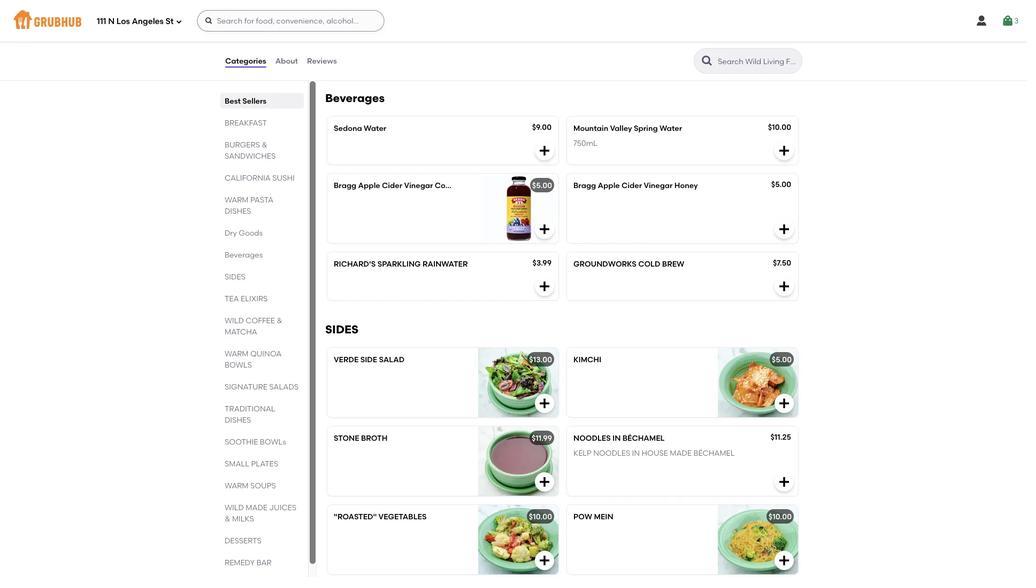 Task type: describe. For each thing, give the bounding box(es) containing it.
& inside 'wild coffee & matcha'
[[277, 316, 282, 325]]

pow mein
[[574, 513, 613, 522]]

111 n los angeles st
[[97, 17, 174, 26]]

remedy
[[225, 559, 255, 568]]

warm for dishes
[[225, 195, 249, 204]]

$3.99
[[533, 259, 552, 268]]

salted caramel button
[[327, 22, 559, 70]]

noodles in béchamel
[[574, 434, 665, 443]]

elixirs
[[241, 294, 268, 303]]

california sushi
[[225, 173, 295, 182]]

svg image down $3.99
[[538, 281, 551, 293]]

$5.00 for kimchi
[[772, 356, 792, 365]]

search icon image
[[701, 55, 714, 67]]

salted
[[334, 29, 358, 38]]

svg image down the $11.25
[[778, 476, 791, 489]]

categories
[[225, 56, 266, 65]]

apple for bragg apple cider vinegar concord grape
[[358, 181, 380, 190]]

dry goods tab
[[225, 227, 300, 239]]

pasta
[[250, 195, 273, 204]]

quinoa
[[250, 349, 282, 358]]

breakfast tab
[[225, 117, 300, 128]]

richard's
[[334, 260, 376, 269]]

$11.99
[[532, 434, 552, 443]]

about button
[[275, 42, 299, 80]]

warm quinoa bowls
[[225, 349, 282, 370]]

bragg apple cider vinegar honey
[[574, 181, 698, 190]]

sandwiches
[[225, 151, 276, 161]]

warm pasta dishes tab
[[225, 194, 300, 217]]

bowls
[[260, 438, 286, 447]]

sparkling
[[378, 260, 421, 269]]

soothie bowls tab
[[225, 437, 300, 448]]

stone
[[334, 434, 359, 443]]

house
[[642, 449, 668, 459]]

sedona
[[334, 124, 362, 133]]

mountain
[[574, 124, 608, 133]]

signature salads
[[225, 383, 299, 392]]

breakfast
[[225, 118, 267, 127]]

& inside wild made juices & milks
[[225, 515, 230, 524]]

coffee
[[246, 316, 275, 325]]

valley
[[610, 124, 632, 133]]

1 water from the left
[[364, 124, 386, 133]]

st
[[166, 17, 174, 26]]

svg image left 3 "button"
[[975, 14, 988, 27]]

small plates
[[225, 460, 278, 469]]

stone broth
[[334, 434, 388, 443]]

small plates tab
[[225, 459, 300, 470]]

3 warm from the top
[[225, 482, 249, 491]]

dry
[[225, 228, 237, 238]]

vegetables
[[379, 513, 427, 522]]

bragg for bragg apple cider vinegar concord grape
[[334, 181, 356, 190]]

1 horizontal spatial in
[[632, 449, 640, 459]]

salted caramel
[[334, 29, 392, 38]]

"roasted" vegetables
[[334, 513, 427, 522]]

$10.00 for "roasted" vegetables "image"
[[529, 513, 552, 522]]

svg image right st
[[176, 18, 182, 25]]

warm pasta dishes
[[225, 195, 273, 216]]

$9.00
[[532, 123, 552, 132]]

111
[[97, 17, 106, 26]]

beverages inside tab
[[225, 250, 263, 259]]

mountain valley spring water
[[574, 124, 682, 133]]

"roasted" vegetables image
[[478, 506, 559, 575]]

warm soups tab
[[225, 480, 300, 492]]

kimchi
[[574, 356, 601, 365]]

& inside burgers & sandwiches
[[262, 140, 267, 149]]

remedy bar tab
[[225, 557, 300, 569]]

burgers & sandwiches
[[225, 140, 276, 161]]

$13.00
[[529, 356, 552, 365]]

3 button
[[1001, 11, 1019, 30]]

1 horizontal spatial béchamel
[[694, 449, 735, 459]]

"roasted"
[[334, 513, 377, 522]]

bragg apple cider vinegar concord grape image
[[478, 174, 559, 244]]

wild for &
[[225, 503, 244, 513]]

signature salads tab
[[225, 381, 300, 393]]

0 horizontal spatial béchamel
[[623, 434, 665, 443]]

desserts tab
[[225, 536, 300, 547]]

svg image down $7.50 in the top of the page
[[778, 281, 791, 293]]

beverages tab
[[225, 249, 300, 261]]

caramel
[[359, 29, 392, 38]]

0 vertical spatial noodles
[[574, 434, 611, 443]]

salads
[[269, 383, 299, 392]]

dry goods
[[225, 228, 263, 238]]

burgers
[[225, 140, 260, 149]]

$5.00 for bragg apple cider vinegar concord grape
[[532, 181, 552, 190]]

made inside wild made juices & milks
[[246, 503, 267, 513]]

categories button
[[225, 42, 267, 80]]

matcha
[[225, 327, 257, 337]]

tea elixirs tab
[[225, 293, 300, 304]]

angeles
[[132, 17, 164, 26]]

cider for concord
[[382, 181, 402, 190]]

stone broth image
[[478, 427, 559, 497]]

tea
[[225, 294, 239, 303]]

1 horizontal spatial made
[[670, 449, 692, 459]]

groundworks cold brew
[[574, 260, 684, 269]]

dishes inside traditional dishes
[[225, 416, 251, 425]]



Task type: vqa. For each thing, say whether or not it's contained in the screenshot.
sticks's "served"
no



Task type: locate. For each thing, give the bounding box(es) containing it.
warm up "bowls"
[[225, 349, 249, 358]]

cold
[[638, 260, 660, 269]]

svg image
[[1001, 14, 1014, 27], [205, 17, 213, 25], [538, 49, 551, 62], [778, 145, 791, 157], [538, 223, 551, 236], [778, 398, 791, 411], [538, 476, 551, 489], [538, 555, 551, 568], [778, 555, 791, 568]]

0 horizontal spatial bragg
[[334, 181, 356, 190]]

reviews button
[[307, 42, 337, 80]]

wild coffee & matcha
[[225, 316, 282, 337]]

traditional dishes
[[225, 404, 275, 425]]

0 vertical spatial in
[[613, 434, 621, 443]]

1 cider from the left
[[382, 181, 402, 190]]

2 horizontal spatial &
[[277, 316, 282, 325]]

beverages down "dry goods"
[[225, 250, 263, 259]]

traditional dishes tab
[[225, 403, 300, 426]]

n
[[108, 17, 115, 26]]

2 apple from the left
[[598, 181, 620, 190]]

0 horizontal spatial beverages
[[225, 250, 263, 259]]

noodles down noodles in béchamel
[[593, 449, 630, 459]]

soups
[[250, 482, 276, 491]]

small
[[225, 460, 249, 469]]

2 water from the left
[[660, 124, 682, 133]]

mein
[[594, 513, 613, 522]]

1 vertical spatial &
[[277, 316, 282, 325]]

water right spring
[[660, 124, 682, 133]]

warm inside warm pasta dishes
[[225, 195, 249, 204]]

0 horizontal spatial vinegar
[[404, 181, 433, 190]]

reviews
[[307, 56, 337, 65]]

2 vinegar from the left
[[644, 181, 673, 190]]

warm down small
[[225, 482, 249, 491]]

warm down california
[[225, 195, 249, 204]]

wild made juices & milks tab
[[225, 502, 300, 525]]

3
[[1014, 16, 1019, 25]]

svg image
[[975, 14, 988, 27], [176, 18, 182, 25], [538, 145, 551, 157], [778, 223, 791, 236], [538, 281, 551, 293], [778, 281, 791, 293], [538, 398, 551, 411], [778, 476, 791, 489]]

cider for honey
[[622, 181, 642, 190]]

svg image down $9.00
[[538, 145, 551, 157]]

1 dishes from the top
[[225, 207, 251, 216]]

1 vertical spatial in
[[632, 449, 640, 459]]

$10.00 for pow mein image
[[769, 513, 792, 522]]

noodles
[[574, 434, 611, 443], [593, 449, 630, 459]]

2 vertical spatial warm
[[225, 482, 249, 491]]

made
[[670, 449, 692, 459], [246, 503, 267, 513]]

$5.00
[[771, 180, 791, 189], [532, 181, 552, 190], [772, 356, 792, 365]]

best sellers tab
[[225, 95, 300, 106]]

2 warm from the top
[[225, 349, 249, 358]]

750ml
[[574, 139, 598, 148]]

1 vertical spatial noodles
[[593, 449, 630, 459]]

pow mein image
[[718, 506, 798, 575]]

side
[[360, 356, 377, 365]]

2 bragg from the left
[[574, 181, 596, 190]]

$11.25
[[771, 433, 791, 442]]

bragg
[[334, 181, 356, 190], [574, 181, 596, 190]]

sedona water
[[334, 124, 386, 133]]

Search Wild Living Foods search field
[[717, 56, 799, 66]]

california sushi tab
[[225, 172, 300, 184]]

water right 'sedona'
[[364, 124, 386, 133]]

0 horizontal spatial &
[[225, 515, 230, 524]]

1 horizontal spatial vinegar
[[644, 181, 673, 190]]

1 vinegar from the left
[[404, 181, 433, 190]]

wild inside wild made juices & milks
[[225, 503, 244, 513]]

0 vertical spatial béchamel
[[623, 434, 665, 443]]

0 horizontal spatial in
[[613, 434, 621, 443]]

noodles up kelp
[[574, 434, 611, 443]]

2 wild from the top
[[225, 503, 244, 513]]

best
[[225, 96, 241, 105]]

1 horizontal spatial beverages
[[325, 92, 385, 105]]

0 vertical spatial beverages
[[325, 92, 385, 105]]

verde side salad
[[334, 356, 405, 365]]

in up "kelp noodles in house made béchamel"
[[613, 434, 621, 443]]

water
[[364, 124, 386, 133], [660, 124, 682, 133]]

1 horizontal spatial apple
[[598, 181, 620, 190]]

kimchi image
[[718, 348, 798, 418]]

dishes up "dry goods"
[[225, 207, 251, 216]]

in left house
[[632, 449, 640, 459]]

0 horizontal spatial made
[[246, 503, 267, 513]]

plates
[[251, 460, 278, 469]]

wild made juices & milks
[[225, 503, 296, 524]]

brew
[[662, 260, 684, 269]]

rainwater
[[423, 260, 468, 269]]

grape
[[469, 181, 492, 190]]

&
[[262, 140, 267, 149], [277, 316, 282, 325], [225, 515, 230, 524]]

juices
[[269, 503, 296, 513]]

0 horizontal spatial water
[[364, 124, 386, 133]]

& up sandwiches
[[262, 140, 267, 149]]

& left the milks
[[225, 515, 230, 524]]

0 vertical spatial wild
[[225, 316, 244, 325]]

main navigation navigation
[[0, 0, 1027, 42]]

dishes inside warm pasta dishes
[[225, 207, 251, 216]]

0 vertical spatial warm
[[225, 195, 249, 204]]

richard's sparkling rainwater
[[334, 260, 468, 269]]

warm soups
[[225, 482, 276, 491]]

concord
[[435, 181, 467, 190]]

milks
[[232, 515, 254, 524]]

0 horizontal spatial cider
[[382, 181, 402, 190]]

vinegar
[[404, 181, 433, 190], [644, 181, 673, 190]]

2 dishes from the top
[[225, 416, 251, 425]]

warm for bowls
[[225, 349, 249, 358]]

1 vertical spatial dishes
[[225, 416, 251, 425]]

sushi
[[272, 173, 295, 182]]

1 vertical spatial wild
[[225, 503, 244, 513]]

1 warm from the top
[[225, 195, 249, 204]]

cider
[[382, 181, 402, 190], [622, 181, 642, 190]]

$10.00
[[768, 123, 791, 132], [529, 513, 552, 522], [769, 513, 792, 522]]

svg image up $7.50 in the top of the page
[[778, 223, 791, 236]]

los
[[117, 17, 130, 26]]

bragg for bragg apple cider vinegar honey
[[574, 181, 596, 190]]

0 horizontal spatial apple
[[358, 181, 380, 190]]

dishes down traditional on the bottom of the page
[[225, 416, 251, 425]]

sellers
[[243, 96, 267, 105]]

wild coffee & matcha tab
[[225, 315, 300, 338]]

béchamel
[[623, 434, 665, 443], [694, 449, 735, 459]]

Search for food, convenience, alcohol... search field
[[197, 10, 384, 32]]

signature
[[225, 383, 267, 392]]

1 vertical spatial beverages
[[225, 250, 263, 259]]

sides inside tab
[[225, 272, 246, 281]]

1 wild from the top
[[225, 316, 244, 325]]

california
[[225, 173, 271, 182]]

kelp noodles in house made béchamel
[[574, 449, 735, 459]]

2 vertical spatial &
[[225, 515, 230, 524]]

1 horizontal spatial bragg
[[574, 181, 596, 190]]

apple
[[358, 181, 380, 190], [598, 181, 620, 190]]

desserts
[[225, 537, 261, 546]]

vinegar left 'honey'
[[644, 181, 673, 190]]

1 vertical spatial béchamel
[[694, 449, 735, 459]]

made up the milks
[[246, 503, 267, 513]]

salad
[[379, 356, 405, 365]]

1 vertical spatial sides
[[325, 323, 358, 337]]

svg image inside 3 "button"
[[1001, 14, 1014, 27]]

sides up verde
[[325, 323, 358, 337]]

0 vertical spatial made
[[670, 449, 692, 459]]

broth
[[361, 434, 388, 443]]

2 cider from the left
[[622, 181, 642, 190]]

0 vertical spatial sides
[[225, 272, 246, 281]]

tea elixirs
[[225, 294, 268, 303]]

remedy bar
[[225, 559, 272, 568]]

apple for bragg apple cider vinegar honey
[[598, 181, 620, 190]]

spring
[[634, 124, 658, 133]]

1 vertical spatial warm
[[225, 349, 249, 358]]

pow
[[574, 513, 592, 522]]

1 apple from the left
[[358, 181, 380, 190]]

& right coffee
[[277, 316, 282, 325]]

about
[[275, 56, 298, 65]]

goods
[[239, 228, 263, 238]]

1 horizontal spatial sides
[[325, 323, 358, 337]]

soothie
[[225, 438, 258, 447]]

0 vertical spatial &
[[262, 140, 267, 149]]

1 horizontal spatial water
[[660, 124, 682, 133]]

wild
[[225, 316, 244, 325], [225, 503, 244, 513]]

$7.50
[[773, 259, 791, 268]]

bragg apple cider vinegar concord grape
[[334, 181, 492, 190]]

1 vertical spatial made
[[246, 503, 267, 513]]

beverages up sedona water
[[325, 92, 385, 105]]

vinegar for honey
[[644, 181, 673, 190]]

best sellers
[[225, 96, 267, 105]]

verde side salad image
[[478, 348, 559, 418]]

soothie bowls
[[225, 438, 286, 447]]

bowls
[[225, 361, 252, 370]]

svg image up $11.99
[[538, 398, 551, 411]]

wild up matcha
[[225, 316, 244, 325]]

vinegar left the concord
[[404, 181, 433, 190]]

0 vertical spatial dishes
[[225, 207, 251, 216]]

wild inside 'wild coffee & matcha'
[[225, 316, 244, 325]]

0 horizontal spatial sides
[[225, 272, 246, 281]]

dishes
[[225, 207, 251, 216], [225, 416, 251, 425]]

kelp
[[574, 449, 592, 459]]

made right house
[[670, 449, 692, 459]]

warm quinoa bowls tab
[[225, 348, 300, 371]]

burgers & sandwiches tab
[[225, 139, 300, 162]]

sides
[[225, 272, 246, 281], [325, 323, 358, 337]]

traditional
[[225, 404, 275, 414]]

sides up tea
[[225, 272, 246, 281]]

wild up the milks
[[225, 503, 244, 513]]

1 bragg from the left
[[334, 181, 356, 190]]

wild for matcha
[[225, 316, 244, 325]]

warm inside "warm quinoa bowls"
[[225, 349, 249, 358]]

1 horizontal spatial &
[[262, 140, 267, 149]]

beverages
[[325, 92, 385, 105], [225, 250, 263, 259]]

bar
[[256, 559, 272, 568]]

vinegar for concord
[[404, 181, 433, 190]]

1 horizontal spatial cider
[[622, 181, 642, 190]]

honey
[[675, 181, 698, 190]]

sides tab
[[225, 271, 300, 282]]

groundworks
[[574, 260, 637, 269]]



